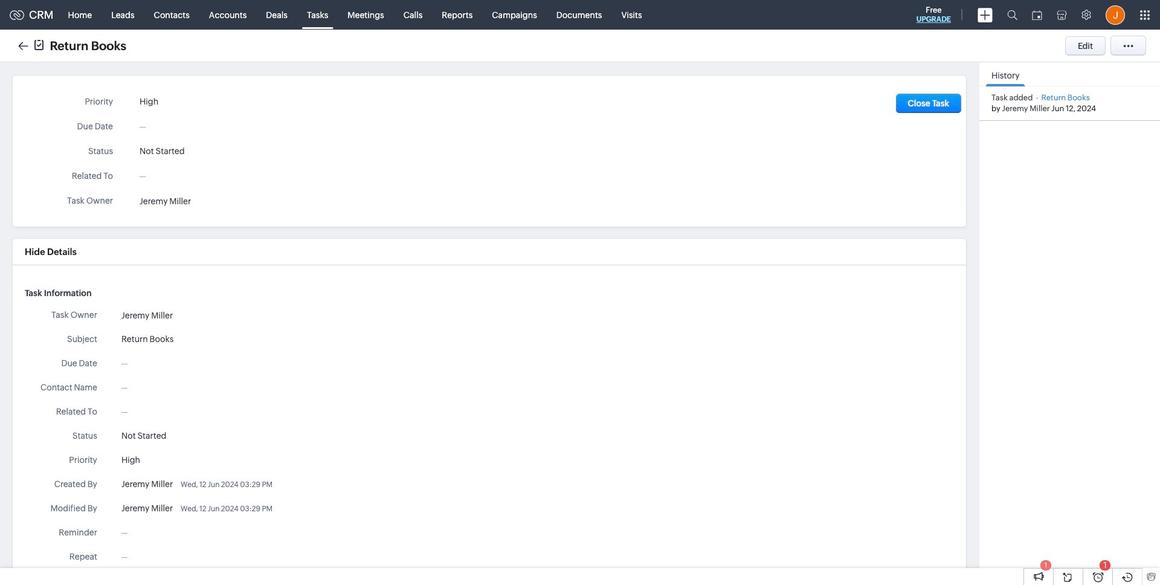 Task type: locate. For each thing, give the bounding box(es) containing it.
create menu image
[[978, 8, 993, 22]]

profile element
[[1099, 0, 1133, 29]]

search image
[[1008, 10, 1018, 20]]

logo image
[[10, 10, 24, 20]]

calendar image
[[1033, 10, 1043, 20]]

create menu element
[[971, 0, 1001, 29]]



Task type: describe. For each thing, give the bounding box(es) containing it.
search element
[[1001, 0, 1026, 30]]

profile image
[[1107, 5, 1126, 24]]



Task type: vqa. For each thing, say whether or not it's contained in the screenshot.
Profile element
yes



